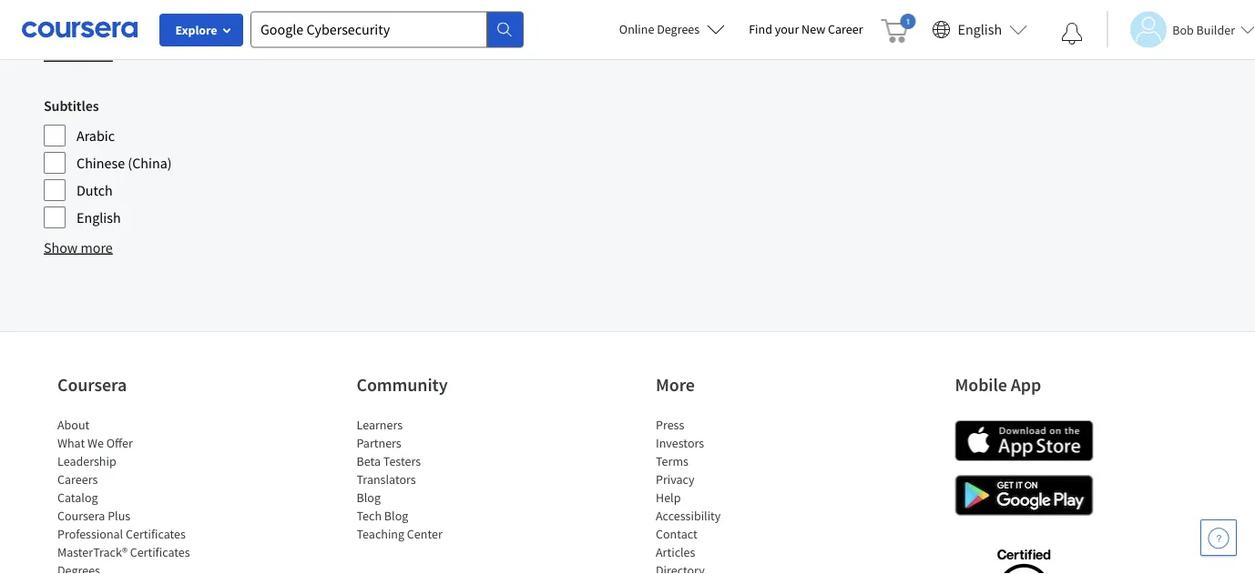 Task type: describe. For each thing, give the bounding box(es) containing it.
builder
[[1197, 21, 1236, 38]]

show notifications image
[[1062, 23, 1084, 45]]

bob builder
[[1173, 21, 1236, 38]]

accessibility
[[656, 508, 721, 525]]

get it on google play image
[[955, 475, 1094, 516]]

online degrees
[[619, 21, 700, 37]]

subtitles group
[[44, 95, 328, 229]]

investors
[[656, 435, 704, 452]]

1 more from the top
[[81, 45, 113, 64]]

1 coursera from the top
[[57, 374, 127, 397]]

english inside button
[[958, 21, 1002, 39]]

explore button
[[159, 14, 243, 46]]

download on the app store image
[[955, 421, 1094, 462]]

english button
[[925, 0, 1035, 59]]

articles
[[656, 545, 696, 561]]

translators link
[[357, 472, 416, 488]]

online degrees button
[[605, 9, 740, 49]]

offer
[[106, 435, 133, 452]]

mobile
[[955, 374, 1008, 397]]

help
[[656, 490, 681, 506]]

What do you want to learn? text field
[[251, 11, 487, 48]]

mastertrack® certificates link
[[57, 545, 190, 561]]

blog link
[[357, 490, 381, 506]]

1 show more from the top
[[44, 45, 113, 64]]

catalog
[[57, 490, 98, 506]]

online
[[619, 21, 655, 37]]

bob builder button
[[1107, 11, 1256, 48]]

chinese
[[77, 154, 125, 172]]

bob
[[1173, 21, 1194, 38]]

teaching
[[357, 526, 405, 543]]

press link
[[656, 417, 685, 433]]

career
[[828, 21, 863, 37]]

1 horizontal spatial blog
[[384, 508, 408, 525]]

find
[[749, 21, 773, 37]]

show for 1st show more button from the bottom of the page
[[44, 238, 78, 257]]

2 more from the top
[[81, 238, 113, 257]]

2 show more button from the top
[[44, 237, 113, 259]]

german
[[77, 15, 125, 33]]

privacy
[[656, 472, 695, 488]]

english inside subtitles group
[[77, 208, 121, 227]]

leadership
[[57, 454, 116, 470]]

about what we offer leadership careers catalog coursera plus professional certificates mastertrack® certificates
[[57, 417, 190, 561]]

professional
[[57, 526, 123, 543]]

plus
[[108, 508, 130, 525]]

coursera plus link
[[57, 508, 130, 525]]

list for coursera
[[57, 416, 212, 575]]

new
[[802, 21, 826, 37]]

learners partners beta testers translators blog tech blog teaching center
[[357, 417, 443, 543]]

press
[[656, 417, 685, 433]]

about link
[[57, 417, 90, 433]]

accessibility link
[[656, 508, 721, 525]]

coursera image
[[22, 15, 138, 44]]

coursera inside about what we offer leadership careers catalog coursera plus professional certificates mastertrack® certificates
[[57, 508, 105, 525]]

your
[[775, 21, 799, 37]]

find your new career
[[749, 21, 863, 37]]



Task type: vqa. For each thing, say whether or not it's contained in the screenshot.
the shopping cart: 1 item Image
yes



Task type: locate. For each thing, give the bounding box(es) containing it.
teaching center link
[[357, 526, 443, 543]]

list
[[57, 416, 212, 575], [357, 416, 512, 544], [656, 416, 811, 575]]

mobile app
[[955, 374, 1042, 397]]

0 horizontal spatial english
[[77, 208, 121, 227]]

professional certificates link
[[57, 526, 186, 543]]

contact link
[[656, 526, 698, 543]]

testers
[[383, 454, 421, 470]]

list for more
[[656, 416, 811, 575]]

coursera up 'about' link
[[57, 374, 127, 397]]

1 horizontal spatial list
[[357, 416, 512, 544]]

1 vertical spatial certificates
[[130, 545, 190, 561]]

about
[[57, 417, 90, 433]]

list containing about
[[57, 416, 212, 575]]

translators
[[357, 472, 416, 488]]

1 vertical spatial english
[[77, 208, 121, 227]]

careers
[[57, 472, 98, 488]]

0 vertical spatial coursera
[[57, 374, 127, 397]]

0 vertical spatial blog
[[357, 490, 381, 506]]

show more down coursera "image" at the left of page
[[44, 45, 113, 64]]

chinese (china)
[[77, 154, 172, 172]]

1 horizontal spatial english
[[958, 21, 1002, 39]]

1 vertical spatial show more
[[44, 238, 113, 257]]

careers link
[[57, 472, 98, 488]]

community
[[357, 374, 448, 397]]

list item for coursera
[[57, 562, 212, 575]]

certificates up mastertrack® certificates link
[[126, 526, 186, 543]]

help link
[[656, 490, 681, 506]]

english right shopping cart: 1 item "icon"
[[958, 21, 1002, 39]]

list item down mastertrack® certificates link
[[57, 562, 212, 575]]

show more
[[44, 45, 113, 64], [44, 238, 113, 257]]

more down coursera "image" at the left of page
[[81, 45, 113, 64]]

subtitles
[[44, 96, 99, 115]]

1 vertical spatial show
[[44, 238, 78, 257]]

1 list item from the left
[[57, 562, 212, 575]]

explore
[[175, 22, 217, 38]]

list for community
[[357, 416, 512, 544]]

we
[[87, 435, 104, 452]]

0 vertical spatial show
[[44, 45, 78, 64]]

1 horizontal spatial list item
[[656, 562, 811, 575]]

more
[[656, 374, 695, 397]]

show more button
[[44, 44, 113, 65], [44, 237, 113, 259]]

0 vertical spatial show more button
[[44, 44, 113, 65]]

learners link
[[357, 417, 403, 433]]

0 vertical spatial more
[[81, 45, 113, 64]]

arabic
[[77, 126, 115, 145]]

more
[[81, 45, 113, 64], [81, 238, 113, 257]]

terms link
[[656, 454, 689, 470]]

1 show more button from the top
[[44, 44, 113, 65]]

degrees
[[657, 21, 700, 37]]

terms
[[656, 454, 689, 470]]

learners
[[357, 417, 403, 433]]

1 vertical spatial blog
[[384, 508, 408, 525]]

show more button down german
[[44, 44, 113, 65]]

investors link
[[656, 435, 704, 452]]

mastertrack®
[[57, 545, 127, 561]]

0 horizontal spatial list
[[57, 416, 212, 575]]

press investors terms privacy help accessibility contact articles
[[656, 417, 721, 561]]

coursera down 'catalog' link on the left of the page
[[57, 508, 105, 525]]

contact
[[656, 526, 698, 543]]

certificates
[[126, 526, 186, 543], [130, 545, 190, 561]]

english down dutch at the left top
[[77, 208, 121, 227]]

blog
[[357, 490, 381, 506], [384, 508, 408, 525]]

2 show more from the top
[[44, 238, 113, 257]]

show
[[44, 45, 78, 64], [44, 238, 78, 257]]

partners link
[[357, 435, 402, 452]]

None search field
[[251, 11, 524, 48]]

dutch
[[77, 181, 113, 199]]

1 vertical spatial more
[[81, 238, 113, 257]]

0 vertical spatial certificates
[[126, 526, 186, 543]]

certificates down professional certificates link
[[130, 545, 190, 561]]

what we offer link
[[57, 435, 133, 452]]

more down dutch at the left top
[[81, 238, 113, 257]]

2 horizontal spatial list
[[656, 416, 811, 575]]

blog up tech
[[357, 490, 381, 506]]

beta testers link
[[357, 454, 421, 470]]

catalog link
[[57, 490, 98, 506]]

privacy link
[[656, 472, 695, 488]]

0 vertical spatial show more
[[44, 45, 113, 64]]

tech
[[357, 508, 382, 525]]

shopping cart: 1 item image
[[882, 14, 916, 43]]

0 vertical spatial english
[[958, 21, 1002, 39]]

1 vertical spatial show more button
[[44, 237, 113, 259]]

tech blog link
[[357, 508, 408, 525]]

0 horizontal spatial blog
[[357, 490, 381, 506]]

1 list from the left
[[57, 416, 212, 575]]

list item for more
[[656, 562, 811, 575]]

list containing learners
[[357, 416, 512, 544]]

3 list from the left
[[656, 416, 811, 575]]

list containing press
[[656, 416, 811, 575]]

logo of certified b corporation image
[[987, 539, 1061, 575]]

2 list from the left
[[357, 416, 512, 544]]

(china)
[[128, 154, 172, 172]]

beta
[[357, 454, 381, 470]]

find your new career link
[[740, 18, 872, 41]]

2 coursera from the top
[[57, 508, 105, 525]]

show more down dutch at the left top
[[44, 238, 113, 257]]

english
[[958, 21, 1002, 39], [77, 208, 121, 227]]

partners
[[357, 435, 402, 452]]

what
[[57, 435, 85, 452]]

blog up teaching center link
[[384, 508, 408, 525]]

show down dutch at the left top
[[44, 238, 78, 257]]

app
[[1011, 374, 1042, 397]]

show down coursera "image" at the left of page
[[44, 45, 78, 64]]

2 show from the top
[[44, 238, 78, 257]]

0 horizontal spatial list item
[[57, 562, 212, 575]]

1 vertical spatial coursera
[[57, 508, 105, 525]]

2 list item from the left
[[656, 562, 811, 575]]

center
[[407, 526, 443, 543]]

articles link
[[656, 545, 696, 561]]

show for second show more button from the bottom
[[44, 45, 78, 64]]

1 show from the top
[[44, 45, 78, 64]]

coursera
[[57, 374, 127, 397], [57, 508, 105, 525]]

help center image
[[1208, 528, 1230, 549]]

list item
[[57, 562, 212, 575], [656, 562, 811, 575]]

list item down articles link
[[656, 562, 811, 575]]

show more button down dutch at the left top
[[44, 237, 113, 259]]

leadership link
[[57, 454, 116, 470]]



